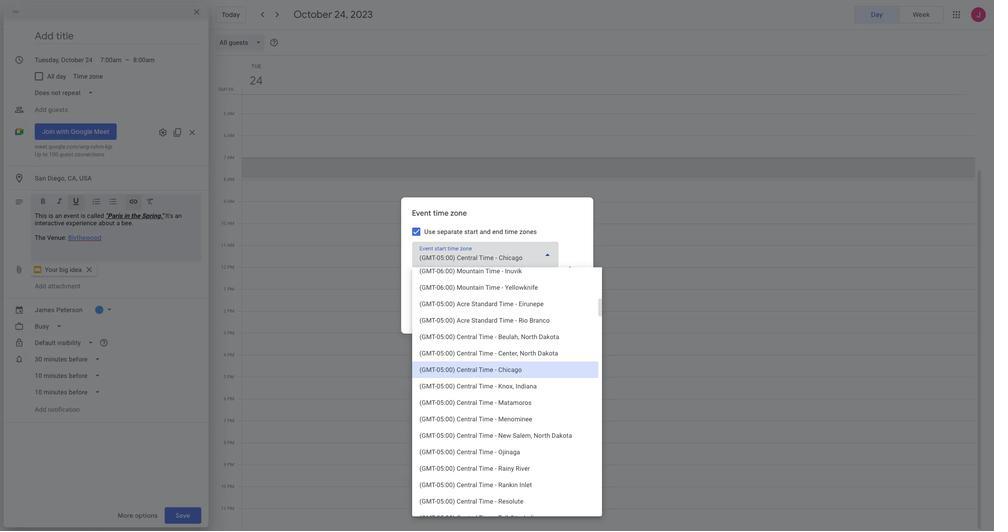 Task type: describe. For each thing, give the bounding box(es) containing it.
10 pm
[[221, 484, 234, 489]]

add for add notification
[[35, 406, 46, 414]]

(gmt minus 05:00)central time - chicago option
[[412, 362, 598, 378]]

2 pm
[[224, 309, 234, 314]]

pm for 6 pm
[[227, 397, 234, 402]]

time zone
[[73, 73, 103, 80]]

cyhm-
[[90, 144, 105, 150]]

experience
[[66, 220, 97, 227]]

join with google meet
[[42, 128, 109, 136]]

notifications element
[[31, 351, 201, 401]]

pm for 12 pm
[[227, 265, 234, 270]]

zones
[[519, 228, 537, 236]]

5 am
[[224, 111, 234, 116]]

today
[[222, 11, 240, 19]]

2 is from the left
[[81, 212, 85, 220]]

add notification button
[[31, 402, 83, 418]]

7 am
[[224, 155, 234, 160]]

your big idea link
[[31, 264, 96, 276]]

blythewood link
[[68, 234, 101, 242]]

notification
[[48, 406, 80, 414]]

(gmt minus 06:00)mountain time - yellowknife option
[[412, 280, 598, 296]]

peterson
[[56, 307, 83, 314]]

24,
[[334, 8, 348, 21]]

it's an interactive experience about a bee.
[[35, 212, 182, 227]]

"paris
[[106, 212, 123, 220]]

october
[[294, 8, 332, 21]]

and
[[480, 228, 491, 236]]

0 horizontal spatial time
[[433, 209, 449, 218]]

pm for 5 pm
[[227, 375, 234, 380]]

grid containing gmt-05
[[212, 4, 983, 532]]

meet.google.com/ang-cyhm-kjp up to 100 guest connections
[[35, 144, 112, 158]]

interactive
[[35, 220, 64, 227]]

use for use current time zone
[[453, 318, 464, 326]]

a
[[116, 220, 120, 227]]

meet
[[94, 128, 109, 136]]

attachment
[[48, 283, 80, 290]]

join
[[42, 128, 55, 136]]

called
[[87, 212, 104, 220]]

pm for 11 pm
[[227, 506, 234, 511]]

cancel button
[[527, 311, 557, 333]]

week
[[913, 11, 930, 19]]

6 pm
[[224, 397, 234, 402]]

3
[[224, 331, 226, 336]]

this is an event is called "paris in the spring."
[[35, 212, 164, 220]]

the venue: blythewood
[[35, 234, 101, 242]]

big
[[59, 266, 68, 274]]

use current time zone button
[[449, 311, 524, 333]]

5 for 5 pm
[[224, 375, 226, 380]]

100
[[49, 151, 58, 158]]

kjp
[[105, 144, 112, 150]]

swap time zones image
[[566, 266, 577, 277]]

it's
[[165, 212, 173, 220]]

james peterson
[[35, 307, 83, 314]]

pm for 4 pm
[[227, 353, 234, 358]]

an inside it's an interactive experience about a bee.
[[175, 212, 182, 220]]

(gmt minus 05:00)central time - resolute option
[[412, 494, 598, 510]]

use separate start and end time zones
[[424, 228, 537, 236]]

(gmt minus 05:00)central time - ojinaga option
[[412, 444, 598, 461]]

separate
[[437, 228, 463, 236]]

start
[[464, 228, 478, 236]]

gmt-
[[218, 87, 229, 92]]

to
[[43, 151, 48, 158]]

Add title text field
[[35, 29, 201, 43]]

5 pm
[[224, 375, 234, 380]]

12
[[221, 265, 226, 270]]

gmt-05
[[218, 87, 234, 92]]

your
[[45, 266, 58, 274]]

blythewood
[[68, 234, 101, 242]]

6 for 6 pm
[[224, 397, 226, 402]]

2
[[224, 309, 226, 314]]

12 pm
[[221, 265, 234, 270]]

option group containing day
[[855, 6, 944, 23]]

about
[[98, 220, 115, 227]]

6 am
[[224, 133, 234, 138]]

am for 7 am
[[227, 155, 234, 160]]

8 for 8 am
[[224, 177, 226, 182]]

1 is from the left
[[49, 212, 53, 220]]

8 for 8 pm
[[224, 441, 226, 446]]

Day radio
[[855, 6, 899, 23]]

(gmt minus 05:00)central time - rankin inlet option
[[412, 477, 598, 494]]

am for 6 am
[[227, 133, 234, 138]]

11 for 11 pm
[[221, 506, 226, 511]]

7 for 7 pm
[[224, 419, 226, 424]]

event
[[64, 212, 79, 220]]

Week radio
[[899, 6, 944, 23]]

event time zone dialog
[[401, 198, 602, 527]]

11 am
[[221, 243, 234, 248]]

google
[[71, 128, 93, 136]]

11 pm
[[221, 506, 234, 511]]

venue:
[[47, 234, 66, 242]]

2023
[[350, 8, 373, 21]]

time inside 'button'
[[490, 318, 504, 326]]

(gmt minus 05:00)central time - tell city, indiana option
[[412, 510, 598, 527]]

bold image
[[38, 197, 48, 208]]

james
[[35, 307, 55, 314]]

pm for 7 pm
[[227, 419, 234, 424]]

3 pm
[[224, 331, 234, 336]]

pm for 8 pm
[[227, 441, 234, 446]]

italic image
[[55, 197, 64, 208]]

none field inside event time zone dialog
[[412, 242, 558, 268]]

7 pm
[[224, 419, 234, 424]]

(gmt minus 06:00)mountain time - inuvik option
[[412, 263, 598, 280]]



Task type: vqa. For each thing, say whether or not it's contained in the screenshot.
1st T from the right
no



Task type: locate. For each thing, give the bounding box(es) containing it.
1 8 from the top
[[224, 177, 226, 182]]

pm for 2 pm
[[227, 309, 234, 314]]

6 pm from the top
[[227, 375, 234, 380]]

(gmt minus 05:00)central time - knox, indiana option
[[412, 378, 598, 395]]

9 up 10 am
[[224, 199, 226, 204]]

7 am from the top
[[227, 243, 234, 248]]

pm down 9 pm
[[227, 484, 234, 489]]

1 11 from the top
[[221, 243, 226, 248]]

zone up separate
[[450, 209, 467, 218]]

1 pm from the top
[[227, 265, 234, 270]]

5 am from the top
[[227, 199, 234, 204]]

4 am from the top
[[227, 177, 234, 182]]

10
[[221, 221, 226, 226], [221, 484, 226, 489]]

pm for 3 pm
[[227, 331, 234, 336]]

an
[[55, 212, 62, 220], [175, 212, 182, 220]]

with
[[56, 128, 69, 136]]

an left event
[[55, 212, 62, 220]]

add inside add notification button
[[35, 406, 46, 414]]

1 vertical spatial 10
[[221, 484, 226, 489]]

10 pm from the top
[[227, 463, 234, 468]]

join with google meet link
[[35, 124, 117, 140]]

0 vertical spatial use
[[424, 228, 435, 236]]

0 horizontal spatial is
[[49, 212, 53, 220]]

1 horizontal spatial time
[[490, 318, 504, 326]]

2 vertical spatial zone
[[505, 318, 520, 326]]

pm right 2
[[227, 309, 234, 314]]

1
[[224, 287, 226, 292]]

use left separate
[[424, 228, 435, 236]]

2 10 from the top
[[221, 484, 226, 489]]

am for 9 am
[[227, 199, 234, 204]]

5 down 4
[[224, 375, 226, 380]]

(gmt minus 05:00)central time - beulah, north dakota option
[[412, 329, 598, 345]]

guest
[[60, 151, 73, 158]]

3 am from the top
[[227, 155, 234, 160]]

time up (gmt minus 05:00)central time - beulah, north dakota option
[[490, 318, 504, 326]]

0 vertical spatial time
[[433, 209, 449, 218]]

grid
[[212, 4, 983, 532]]

the
[[35, 234, 46, 242]]

all day
[[47, 73, 66, 80]]

am up '6 am'
[[227, 111, 234, 116]]

in
[[124, 212, 129, 220]]

10 up "11 am"
[[221, 221, 226, 226]]

8
[[224, 177, 226, 182], [224, 441, 226, 446]]

numbered list image
[[92, 197, 101, 208]]

(gmt minus 05:00)central time - rainy river option
[[412, 461, 598, 477]]

9 pm from the top
[[227, 441, 234, 446]]

zone inside button
[[89, 73, 103, 80]]

am for 8 am
[[227, 177, 234, 182]]

4 pm from the top
[[227, 331, 234, 336]]

use for use separate start and end time zones
[[424, 228, 435, 236]]

None field
[[412, 242, 558, 268]]

10 for 10 pm
[[221, 484, 226, 489]]

0 vertical spatial 9
[[224, 199, 226, 204]]

am down 5 am on the left of page
[[227, 133, 234, 138]]

6 up 7 pm
[[224, 397, 226, 402]]

1 horizontal spatial zone
[[450, 209, 467, 218]]

3 pm from the top
[[227, 309, 234, 314]]

time right end
[[505, 228, 518, 236]]

0 horizontal spatial use
[[424, 228, 435, 236]]

pm for 9 pm
[[227, 463, 234, 468]]

1 vertical spatial use
[[453, 318, 464, 326]]

8 pm
[[224, 441, 234, 446]]

pm for 1 pm
[[227, 287, 234, 292]]

pm right 12
[[227, 265, 234, 270]]

1 an from the left
[[55, 212, 62, 220]]

1 horizontal spatial use
[[453, 318, 464, 326]]

1 horizontal spatial an
[[175, 212, 182, 220]]

meet.google.com/ang-
[[35, 144, 90, 150]]

add attachment
[[35, 283, 80, 290]]

option group
[[855, 6, 944, 23]]

up
[[35, 151, 41, 158]]

an right it's
[[175, 212, 182, 220]]

event
[[412, 209, 431, 218]]

0 horizontal spatial zone
[[89, 73, 103, 80]]

1 horizontal spatial is
[[81, 212, 85, 220]]

connections
[[75, 151, 105, 158]]

8 up 9 am at left top
[[224, 177, 226, 182]]

zone
[[89, 73, 103, 80], [450, 209, 467, 218], [505, 318, 520, 326]]

8 up 9 pm
[[224, 441, 226, 446]]

7 for 7 am
[[224, 155, 226, 160]]

current
[[466, 318, 488, 326]]

pm down 8 pm
[[227, 463, 234, 468]]

5 up '6 am'
[[224, 111, 226, 116]]

remove formatting image
[[145, 197, 155, 208]]

2 8 from the top
[[224, 441, 226, 446]]

4 pm
[[224, 353, 234, 358]]

add down the your
[[35, 283, 46, 290]]

(gmt minus 05:00)acre standard time - rio branco option
[[412, 312, 598, 329]]

0 vertical spatial add
[[35, 283, 46, 290]]

spring."
[[142, 212, 164, 220]]

1 vertical spatial 7
[[224, 419, 226, 424]]

9 pm
[[224, 463, 234, 468]]

zone right the time
[[89, 73, 103, 80]]

the
[[131, 212, 140, 220]]

am for 10 am
[[227, 221, 234, 226]]

use left current
[[453, 318, 464, 326]]

zone inside 'button'
[[505, 318, 520, 326]]

pm right 3
[[227, 331, 234, 336]]

1 vertical spatial 9
[[224, 463, 226, 468]]

end
[[492, 228, 503, 236]]

5
[[224, 111, 226, 116], [224, 375, 226, 380]]

7 up 8 am
[[224, 155, 226, 160]]

2 6 from the top
[[224, 397, 226, 402]]

row
[[238, 4, 976, 532]]

7 pm from the top
[[227, 397, 234, 402]]

2 5 from the top
[[224, 375, 226, 380]]

2 add from the top
[[35, 406, 46, 414]]

is right this
[[49, 212, 53, 220]]

2 an from the left
[[175, 212, 182, 220]]

6
[[224, 133, 226, 138], [224, 397, 226, 402]]

(gmt minus 05:00)central time - new salem, north dakota option
[[412, 428, 598, 444]]

idea
[[70, 266, 82, 274]]

column header
[[242, 56, 976, 94]]

october 24, 2023
[[294, 8, 373, 21]]

(gmt minus 05:00)central time - center, north dakota option
[[412, 345, 598, 362]]

1 pm
[[224, 287, 234, 292]]

pm
[[227, 265, 234, 270], [227, 287, 234, 292], [227, 309, 234, 314], [227, 331, 234, 336], [227, 353, 234, 358], [227, 375, 234, 380], [227, 397, 234, 402], [227, 419, 234, 424], [227, 441, 234, 446], [227, 463, 234, 468], [227, 484, 234, 489], [227, 506, 234, 511]]

am for 11 am
[[227, 243, 234, 248]]

6 for 6 am
[[224, 133, 226, 138]]

am down 9 am at left top
[[227, 221, 234, 226]]

8 am
[[224, 177, 234, 182]]

use
[[424, 228, 435, 236], [453, 318, 464, 326]]

1 10 from the top
[[221, 221, 226, 226]]

am down 8 am
[[227, 199, 234, 204]]

1 vertical spatial 11
[[221, 506, 226, 511]]

is right event
[[81, 212, 85, 220]]

1 5 from the top
[[224, 111, 226, 116]]

11 up 12
[[221, 243, 226, 248]]

2 11 from the top
[[221, 506, 226, 511]]

10 am
[[221, 221, 234, 226]]

0 vertical spatial 11
[[221, 243, 226, 248]]

2 9 from the top
[[224, 463, 226, 468]]

pm down 6 pm
[[227, 419, 234, 424]]

0 vertical spatial 10
[[221, 221, 226, 226]]

11 for 11 am
[[221, 243, 226, 248]]

(gmt minus 05:00)central time - menominee option
[[412, 411, 598, 428]]

2 horizontal spatial zone
[[505, 318, 520, 326]]

9 am
[[224, 199, 234, 204]]

5 for 5 am
[[224, 111, 226, 116]]

pm up 7 pm
[[227, 397, 234, 402]]

pm for 10 pm
[[227, 484, 234, 489]]

0 vertical spatial zone
[[89, 73, 103, 80]]

cell
[[242, 4, 976, 532]]

am for 5 am
[[227, 111, 234, 116]]

1 6 from the top
[[224, 133, 226, 138]]

2 am from the top
[[227, 133, 234, 138]]

add for add attachment
[[35, 283, 46, 290]]

5 pm from the top
[[227, 353, 234, 358]]

0 vertical spatial 5
[[224, 111, 226, 116]]

05
[[229, 87, 234, 92]]

event time zone
[[412, 209, 467, 218]]

underline image
[[71, 197, 81, 208]]

–
[[125, 56, 130, 64]]

1 add from the top
[[35, 283, 46, 290]]

this
[[35, 212, 47, 220]]

2 horizontal spatial time
[[505, 228, 518, 236]]

2 7 from the top
[[224, 419, 226, 424]]

am
[[227, 111, 234, 116], [227, 133, 234, 138], [227, 155, 234, 160], [227, 177, 234, 182], [227, 199, 234, 204], [227, 221, 234, 226], [227, 243, 234, 248]]

pm down 10 pm
[[227, 506, 234, 511]]

11
[[221, 243, 226, 248], [221, 506, 226, 511]]

pm up 9 pm
[[227, 441, 234, 446]]

add attachment button
[[31, 278, 84, 295]]

pm up 6 pm
[[227, 375, 234, 380]]

time
[[73, 73, 88, 80]]

time right the event
[[433, 209, 449, 218]]

12 pm from the top
[[227, 506, 234, 511]]

is
[[49, 212, 53, 220], [81, 212, 85, 220]]

time zone button
[[70, 68, 107, 85]]

6 down 5 am on the left of page
[[224, 133, 226, 138]]

bee.
[[121, 220, 134, 227]]

1 vertical spatial zone
[[450, 209, 467, 218]]

9 up 10 pm
[[224, 463, 226, 468]]

1 vertical spatial 8
[[224, 441, 226, 446]]

day
[[56, 73, 66, 80]]

pm right 1
[[227, 287, 234, 292]]

0 vertical spatial 7
[[224, 155, 226, 160]]

(gmt minus 05:00)acre standard time - eirunepe option
[[412, 296, 598, 312]]

use current time zone
[[453, 318, 520, 326]]

time
[[433, 209, 449, 218], [505, 228, 518, 236], [490, 318, 504, 326]]

0 horizontal spatial an
[[55, 212, 62, 220]]

bulleted list image
[[108, 197, 118, 208]]

Description text field
[[35, 212, 198, 258]]

am up 8 am
[[227, 155, 234, 160]]

9 for 9 am
[[224, 199, 226, 204]]

10 up 11 pm
[[221, 484, 226, 489]]

am up 9 am at left top
[[227, 177, 234, 182]]

1 vertical spatial time
[[505, 228, 518, 236]]

0 vertical spatial 6
[[224, 133, 226, 138]]

7
[[224, 155, 226, 160], [224, 419, 226, 424]]

7 down 6 pm
[[224, 419, 226, 424]]

11 down 10 pm
[[221, 506, 226, 511]]

8 pm from the top
[[227, 419, 234, 424]]

insert link image
[[129, 197, 138, 208]]

am up 12 pm
[[227, 243, 234, 248]]

add inside the add attachment button
[[35, 283, 46, 290]]

1 vertical spatial 5
[[224, 375, 226, 380]]

today button
[[216, 6, 246, 23]]

all
[[47, 73, 54, 80]]

1 vertical spatial add
[[35, 406, 46, 414]]

2 pm from the top
[[227, 287, 234, 292]]

9
[[224, 199, 226, 204], [224, 463, 226, 468]]

9 for 9 pm
[[224, 463, 226, 468]]

1 am from the top
[[227, 111, 234, 116]]

zone up (gmt minus 05:00)central time - beulah, north dakota option
[[505, 318, 520, 326]]

4
[[224, 353, 226, 358]]

add notification
[[35, 406, 80, 414]]

(gmt minus 05:00)central time - matamoros option
[[412, 395, 598, 411]]

use inside 'button'
[[453, 318, 464, 326]]

6 am from the top
[[227, 221, 234, 226]]

day
[[871, 11, 883, 19]]

10 for 10 am
[[221, 221, 226, 226]]

your big idea
[[45, 266, 82, 274]]

add left notification
[[35, 406, 46, 414]]

to element
[[125, 56, 130, 64]]

pm right 4
[[227, 353, 234, 358]]

2 vertical spatial time
[[490, 318, 504, 326]]

1 9 from the top
[[224, 199, 226, 204]]

formatting options toolbar
[[31, 194, 201, 213]]

cancel
[[531, 318, 552, 326]]

add
[[35, 283, 46, 290], [35, 406, 46, 414]]

1 7 from the top
[[224, 155, 226, 160]]

0 vertical spatial 8
[[224, 177, 226, 182]]

11 pm from the top
[[227, 484, 234, 489]]

1 vertical spatial 6
[[224, 397, 226, 402]]



